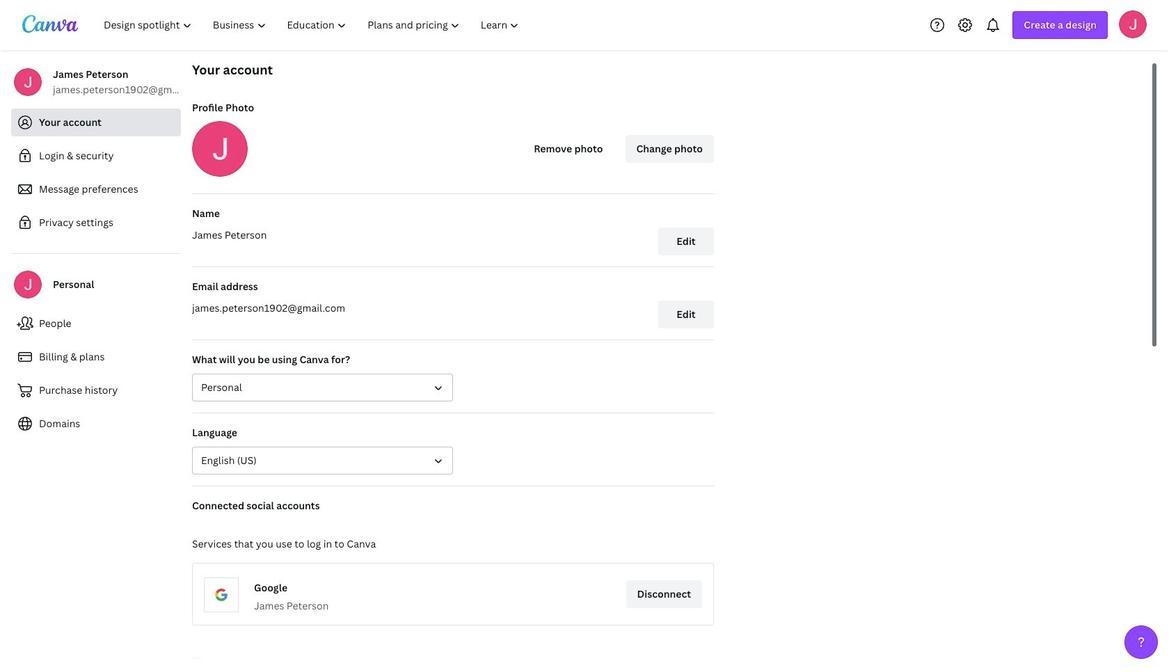 Task type: describe. For each thing, give the bounding box(es) containing it.
james peterson image
[[1119, 10, 1147, 38]]

top level navigation element
[[95, 11, 531, 39]]



Task type: vqa. For each thing, say whether or not it's contained in the screenshot.
Rectangle 'Button'
no



Task type: locate. For each thing, give the bounding box(es) containing it.
Language: English (US) button
[[192, 447, 453, 475]]

None button
[[192, 374, 453, 401]]



